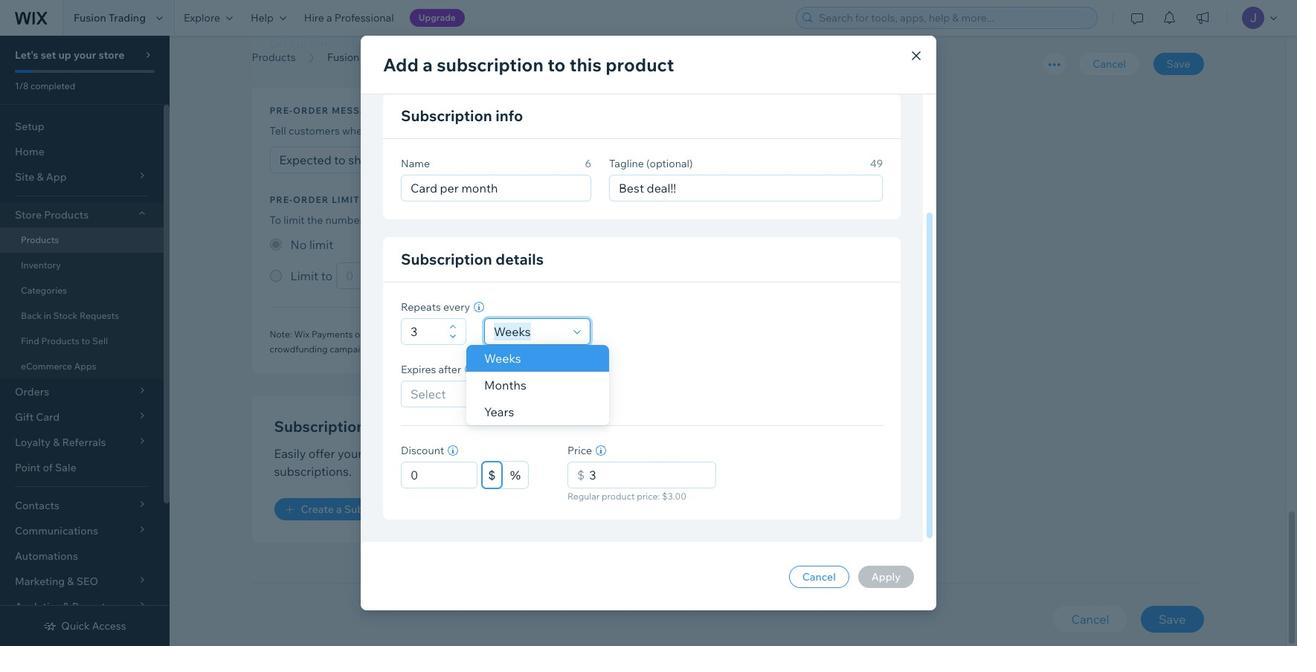 Task type: locate. For each thing, give the bounding box(es) containing it.
the
[[307, 214, 323, 227], [485, 329, 498, 340], [678, 329, 692, 340]]

0 horizontal spatial $
[[489, 469, 496, 482]]

help
[[251, 11, 274, 25]]

buy
[[351, 36, 372, 51]]

select field up weeks option
[[490, 319, 569, 345]]

0 vertical spatial products
[[500, 329, 538, 340]]

when right orders
[[460, 329, 483, 340]]

to
[[270, 214, 281, 227]]

1 vertical spatial subscription
[[401, 250, 493, 269]]

quick access button
[[43, 620, 126, 633]]

fusion toy
[[328, 51, 379, 64]]

1 vertical spatial customers
[[289, 125, 340, 138]]

1 vertical spatial or
[[507, 125, 517, 138]]

0 vertical spatial pre-
[[339, 54, 362, 69]]

add a subscription to this product
[[383, 54, 675, 76]]

ecommerce
[[21, 361, 72, 372]]

add
[[383, 54, 419, 76]]

fusion left toy on the left of page
[[328, 51, 360, 64]]

1 vertical spatial learn
[[703, 214, 731, 227]]

1 vertical spatial pre-
[[468, 214, 488, 227]]

a right on
[[435, 447, 441, 462]]

first time_stores_subsciptions and reccuring orders_calender and box copy image
[[693, 433, 853, 507]]

Select field
[[490, 319, 569, 345], [406, 382, 570, 407]]

1 horizontal spatial limit
[[332, 195, 360, 206]]

products up weeks
[[500, 329, 538, 340]]

0 horizontal spatial it's
[[484, 36, 499, 51]]

0 vertical spatial fusion
[[74, 11, 106, 25]]

your right "up"
[[74, 48, 96, 62]]

1 vertical spatial your
[[338, 447, 363, 462]]

learn down the let
[[270, 54, 301, 69]]

setup
[[15, 120, 44, 133]]

of inside sidebar element
[[43, 461, 53, 475]]

2 horizontal spatial when
[[567, 36, 597, 51]]

order down buy
[[362, 54, 392, 69]]

1 horizontal spatial the
[[485, 329, 498, 340]]

it's left out
[[599, 36, 615, 51]]

fusion for fusion toy
[[328, 51, 360, 64]]

subscription
[[437, 54, 544, 76]]

1 horizontal spatial your
[[338, 447, 363, 462]]

products left on
[[365, 447, 415, 462]]

1 horizontal spatial fusion
[[328, 51, 360, 64]]

this
[[375, 36, 395, 51], [570, 54, 602, 76], [371, 125, 389, 138], [586, 214, 604, 227]]

0 horizontal spatial are
[[540, 329, 553, 340]]

let customers buy this product before it's released or when it's out of stock. learn about pre-order
[[270, 36, 685, 69]]

or inside let customers buy this product before it's released or when it's out of stock. learn about pre-order
[[552, 36, 564, 51]]

out
[[617, 36, 636, 51]]

be
[[450, 125, 463, 138]]

product left will
[[391, 125, 430, 138]]

campaign.
[[330, 344, 373, 355]]

1 vertical spatial cancel
[[803, 571, 836, 584]]

customers down pre-order message
[[289, 125, 340, 138]]

upgrade
[[419, 12, 456, 23]]

49
[[870, 157, 883, 170]]

1 vertical spatial select field
[[406, 382, 570, 407]]

product left the price: on the bottom
[[602, 491, 635, 502]]

2 vertical spatial order
[[293, 195, 329, 206]]

1 vertical spatial order
[[293, 105, 329, 116]]

cancel for the bottommost the cancel button
[[1072, 613, 1110, 628]]

select field down weeks
[[406, 382, 570, 407]]

a right hire
[[327, 11, 332, 25]]

a inside hire a professional link
[[327, 11, 332, 25]]

part
[[806, 329, 823, 340]]

automations
[[15, 550, 78, 563]]

the up weeks
[[485, 329, 498, 340]]

apps
[[74, 361, 96, 372]]

0 horizontal spatial when
[[342, 125, 369, 138]]

1 horizontal spatial or
[[552, 36, 564, 51]]

store products button
[[0, 202, 164, 228]]

0 number field down on
[[406, 463, 473, 488]]

message
[[332, 105, 381, 116]]

subscription info
[[401, 106, 523, 125]]

1 vertical spatial pre-
[[270, 195, 293, 206]]

fusion inside subscriptions "form"
[[328, 51, 360, 64]]

when left out
[[567, 36, 597, 51]]

crowdfunding
[[270, 344, 328, 355]]

customers inside let customers buy this product before it's released or when it's out of stock. learn about pre-order
[[290, 36, 349, 51]]

regular product price: $3.00
[[568, 491, 687, 502]]

2 vertical spatial subscription
[[344, 503, 407, 517]]

products inside popup button
[[44, 208, 89, 222]]

hire
[[304, 11, 324, 25]]

option group
[[270, 236, 858, 290]]

$ left % on the bottom of the page
[[489, 469, 496, 482]]

2 are from the left
[[775, 329, 788, 340]]

0 vertical spatial learn
[[270, 54, 301, 69]]

1 horizontal spatial products link
[[244, 50, 303, 65]]

0 vertical spatial subscription
[[401, 106, 493, 125]]

list box containing weeks
[[467, 345, 610, 426]]

$ inside $ "button"
[[489, 469, 496, 482]]

product
[[398, 36, 442, 51], [606, 54, 675, 76], [391, 125, 430, 138], [602, 491, 635, 502]]

0 number field
[[406, 463, 473, 488], [585, 463, 711, 488]]

ecommerce apps link
[[0, 354, 164, 380]]

inventory link
[[0, 253, 164, 278]]

released
[[502, 36, 550, 51]]

for
[[452, 214, 466, 227]]

0 horizontal spatial your
[[74, 48, 96, 62]]

customers up about
[[290, 36, 349, 51]]

to inside sidebar element
[[81, 336, 90, 347]]

0 vertical spatial pre-
[[270, 105, 293, 116]]

0 horizontal spatial or
[[507, 125, 517, 138]]

$3.00
[[662, 491, 687, 502]]

products down help button
[[252, 51, 296, 64]]

$ button
[[482, 462, 502, 489]]

find products to sell
[[21, 336, 108, 347]]

save for the top the 'save' button
[[1167, 57, 1191, 71]]

1 0 number field from the left
[[406, 463, 473, 488]]

1 horizontal spatial pre-
[[414, 329, 431, 340]]

items
[[378, 214, 405, 227]]

start
[[518, 214, 541, 227]]

years
[[484, 405, 515, 420]]

customers for buy
[[290, 36, 349, 51]]

purchase
[[694, 329, 733, 340]]

pre- left toy on the left of page
[[339, 54, 362, 69]]

of left "sale" at the left bottom of page
[[43, 461, 53, 475]]

1 horizontal spatial to
[[548, 54, 566, 76]]

recurring
[[444, 447, 495, 462]]

product up add
[[398, 36, 442, 51]]

0 horizontal spatial to
[[81, 336, 90, 347]]

or right shipped
[[507, 125, 517, 138]]

to left "sell"
[[81, 336, 90, 347]]

are left not
[[775, 329, 788, 340]]

let's
[[15, 48, 38, 62]]

2 vertical spatial pre-
[[414, 329, 431, 340]]

it's
[[484, 36, 499, 51], [599, 36, 615, 51]]

1 vertical spatial save button
[[1142, 607, 1205, 634]]

cancel for the topmost the cancel button
[[1093, 57, 1127, 71]]

payments
[[312, 329, 353, 340]]

1 horizontal spatial learn
[[703, 214, 731, 227]]

save
[[1167, 57, 1191, 71], [1160, 613, 1187, 628]]

set
[[41, 48, 56, 62]]

or right released
[[552, 36, 564, 51]]

a inside note: wix payments only supports pre-orders when the products are delivered within 12 months of the purchase date, and are not part of a crowdfunding campaign.
[[836, 329, 841, 340]]

e.g., Subscribe & save 15% field
[[615, 176, 878, 201]]

pre- up to
[[270, 195, 293, 206]]

2 vertical spatial cancel button
[[1054, 607, 1128, 634]]

0 horizontal spatial pre-
[[339, 54, 362, 69]]

1 horizontal spatial it's
[[599, 36, 615, 51]]

0 horizontal spatial products link
[[0, 228, 164, 253]]

0 vertical spatial or
[[552, 36, 564, 51]]

are up weeks option
[[540, 329, 553, 340]]

$
[[578, 468, 585, 483], [489, 469, 496, 482]]

products right store
[[44, 208, 89, 222]]

1 vertical spatial limit
[[284, 214, 305, 227]]

2 vertical spatial when
[[460, 329, 483, 340]]

0 vertical spatial customers
[[290, 36, 349, 51]]

professional
[[335, 11, 394, 25]]

order inside let customers buy this product before it's released or when it's out of stock. learn about pre-order
[[362, 54, 392, 69]]

a right part
[[836, 329, 841, 340]]

the left purchase
[[678, 329, 692, 340]]

1 vertical spatial when
[[342, 125, 369, 138]]

a right create
[[336, 503, 342, 517]]

your
[[74, 48, 96, 62], [338, 447, 363, 462]]

1 vertical spatial fusion
[[328, 51, 360, 64]]

$ up regular
[[578, 468, 585, 483]]

when
[[567, 36, 597, 51], [342, 125, 369, 138], [460, 329, 483, 340]]

a inside create a subscription button
[[336, 503, 342, 517]]

or for released
[[552, 36, 564, 51]]

products up inventory
[[21, 234, 59, 246]]

0 vertical spatial when
[[567, 36, 597, 51]]

to down released
[[548, 54, 566, 76]]

1 vertical spatial save
[[1160, 613, 1187, 628]]

0 vertical spatial to
[[548, 54, 566, 76]]

order left message at the left of page
[[293, 105, 329, 116]]

2 vertical spatial cancel
[[1072, 613, 1110, 628]]

quick access
[[61, 620, 126, 633]]

supports
[[375, 329, 412, 340]]

orders
[[431, 329, 458, 340]]

1 vertical spatial products
[[365, 447, 415, 462]]

1 horizontal spatial 0 number field
[[585, 463, 711, 488]]

1 horizontal spatial are
[[775, 329, 788, 340]]

sale
[[55, 461, 77, 475]]

None text field
[[406, 319, 445, 345]]

1/8 completed
[[15, 80, 75, 92]]

save for the 'save' button to the bottom
[[1160, 613, 1187, 628]]

name
[[401, 157, 430, 170]]

create a subscription
[[301, 503, 407, 517]]

order up number
[[293, 195, 329, 206]]

1 vertical spatial to
[[81, 336, 90, 347]]

weeks
[[484, 351, 521, 366]]

2 horizontal spatial pre-
[[468, 214, 488, 227]]

subscriptions
[[274, 418, 373, 436]]

0 vertical spatial save
[[1167, 57, 1191, 71]]

products up ecommerce apps
[[41, 336, 80, 347]]

back in stock requests
[[21, 310, 119, 322]]

learn left how
[[703, 214, 731, 227]]

your right 'offer'
[[338, 447, 363, 462]]

0 vertical spatial cancel
[[1093, 57, 1127, 71]]

pre- right "for"
[[468, 214, 488, 227]]

limit up number
[[332, 195, 360, 206]]

products link down help button
[[244, 50, 303, 65]]

products inside note: wix payments only supports pre-orders when the products are delivered within 12 months of the purchase date, and are not part of a crowdfunding campaign.
[[500, 329, 538, 340]]

e.g., Coffee of the Month field
[[406, 176, 586, 201]]

of right out
[[639, 36, 650, 51]]

0 vertical spatial your
[[74, 48, 96, 62]]

0 horizontal spatial learn
[[270, 54, 301, 69]]

subscription inside create a subscription button
[[344, 503, 407, 517]]

create a subscription button
[[274, 499, 421, 521]]

of
[[639, 36, 650, 51], [366, 214, 376, 227], [668, 329, 676, 340], [825, 329, 834, 340], [43, 461, 53, 475]]

0 horizontal spatial 0 number field
[[406, 463, 473, 488]]

cancel
[[1093, 57, 1127, 71], [803, 571, 836, 584], [1072, 613, 1110, 628]]

0 horizontal spatial limit
[[284, 214, 305, 227]]

weeks option
[[467, 345, 610, 372]]

fusion trading
[[74, 11, 146, 25]]

a right add
[[423, 54, 433, 76]]

pre- down repeats
[[414, 329, 431, 340]]

1 pre- from the top
[[270, 105, 293, 116]]

pre- for to limit the number of items available for pre-order, start tracking this product's inventory.
[[270, 195, 293, 206]]

pre- up tell
[[270, 105, 293, 116]]

0 vertical spatial order
[[362, 54, 392, 69]]

stock
[[53, 310, 78, 322]]

0 horizontal spatial products
[[365, 447, 415, 462]]

it's up "subscription"
[[484, 36, 499, 51]]

pre-
[[339, 54, 362, 69], [468, 214, 488, 227], [414, 329, 431, 340]]

1 vertical spatial products link
[[0, 228, 164, 253]]

on
[[418, 447, 432, 462]]

pre- for tell customers when this product will be shipped or delivered.
[[270, 105, 293, 116]]

list box
[[467, 345, 610, 426]]

products link down store products
[[0, 228, 164, 253]]

order for to limit the number of items available for pre-order, start tracking this product's inventory.
[[293, 195, 329, 206]]

0 horizontal spatial fusion
[[74, 11, 106, 25]]

1 horizontal spatial when
[[460, 329, 483, 340]]

limit right to
[[284, 214, 305, 227]]

cancel button
[[1080, 53, 1140, 75], [789, 566, 850, 589], [1054, 607, 1128, 634]]

1 are from the left
[[540, 329, 553, 340]]

0 number field up the price: on the bottom
[[585, 463, 711, 488]]

the down pre-order limit
[[307, 214, 323, 227]]

2 pre- from the top
[[270, 195, 293, 206]]

fusion left trading
[[74, 11, 106, 25]]

customers for when
[[289, 125, 340, 138]]

a for subscription
[[336, 503, 342, 517]]

1 horizontal spatial products
[[500, 329, 538, 340]]

0 vertical spatial limit
[[332, 195, 360, 206]]

when down message at the left of page
[[342, 125, 369, 138]]



Task type: describe. For each thing, give the bounding box(es) containing it.
help button
[[242, 0, 295, 36]]

pre- inside note: wix payments only supports pre-orders when the products are delivered within 12 months of the purchase date, and are not part of a crowdfunding campaign.
[[414, 329, 431, 340]]

about
[[304, 54, 336, 69]]

toy
[[362, 51, 379, 64]]

point
[[15, 461, 40, 475]]

setup link
[[0, 114, 164, 139]]

subscription details
[[401, 250, 544, 269]]

2 horizontal spatial the
[[678, 329, 692, 340]]

tagline (optional)
[[610, 157, 693, 170]]

access
[[92, 620, 126, 633]]

or for shipped
[[507, 125, 517, 138]]

a for professional
[[327, 11, 332, 25]]

hire a professional link
[[295, 0, 403, 36]]

price
[[568, 444, 592, 458]]

sell
[[92, 336, 108, 347]]

store products
[[15, 208, 89, 222]]

product down out
[[606, 54, 675, 76]]

trading
[[109, 11, 146, 25]]

0 vertical spatial select field
[[490, 319, 569, 345]]

not
[[790, 329, 804, 340]]

available
[[407, 214, 450, 227]]

1 it's from the left
[[484, 36, 499, 51]]

requests
[[80, 310, 119, 322]]

months
[[634, 329, 666, 340]]

completed
[[31, 80, 75, 92]]

a inside easily offer your products on a recurring basis with subscriptions.
[[435, 447, 441, 462]]

Tell customers when this product will be shipped or delivered. field
[[275, 148, 853, 173]]

number
[[326, 214, 364, 227]]

in
[[44, 310, 51, 322]]

repeats every
[[401, 301, 470, 314]]

store
[[15, 208, 42, 222]]

back in stock requests link
[[0, 304, 164, 329]]

note: wix payments only supports pre-orders when the products are delivered within 12 months of the purchase date, and are not part of a crowdfunding campaign.
[[270, 329, 841, 355]]

hire a professional
[[304, 11, 394, 25]]

of left items
[[366, 214, 376, 227]]

order for tell customers when this product will be shipped or delivered.
[[293, 105, 329, 116]]

discount
[[401, 444, 445, 458]]

tell customers when this product will be shipped or delivered.
[[270, 125, 567, 138]]

0 vertical spatial products link
[[244, 50, 303, 65]]

order,
[[488, 214, 516, 227]]

Search for tools, apps, help & more... field
[[815, 7, 1093, 28]]

subscription for subscription details
[[401, 250, 493, 269]]

expires
[[401, 363, 436, 377]]

easily
[[274, 447, 306, 462]]

option group inside subscriptions "form"
[[270, 236, 858, 290]]

of inside let customers buy this product before it's released or when it's out of stock. learn about pre-order
[[639, 36, 650, 51]]

delivered
[[555, 329, 594, 340]]

learn inside let customers buy this product before it's released or when it's out of stock. learn about pre-order
[[270, 54, 301, 69]]

1 vertical spatial cancel button
[[789, 566, 850, 589]]

automations link
[[0, 544, 164, 569]]

%
[[510, 469, 522, 482]]

0 horizontal spatial the
[[307, 214, 323, 227]]

tagline
[[610, 157, 644, 170]]

your inside easily offer your products on a recurring basis with subscriptions.
[[338, 447, 363, 462]]

of right part
[[825, 329, 834, 340]]

tell
[[270, 125, 286, 138]]

delivered.
[[519, 125, 567, 138]]

pre- inside let customers buy this product before it's released or when it's out of stock. learn about pre-order
[[339, 54, 362, 69]]

after
[[439, 363, 462, 377]]

subscription for subscription info
[[401, 106, 493, 125]]

subscriptions.
[[274, 465, 352, 480]]

pre-order message
[[270, 105, 381, 116]]

product's
[[606, 214, 651, 227]]

categories
[[21, 285, 67, 296]]

price:
[[637, 491, 660, 502]]

2 it's from the left
[[599, 36, 615, 51]]

0 vertical spatial cancel button
[[1080, 53, 1140, 75]]

6
[[585, 157, 592, 170]]

explore
[[184, 11, 220, 25]]

a for subscription
[[423, 54, 433, 76]]

tracking
[[543, 214, 583, 227]]

inventory.
[[654, 214, 701, 227]]

categories link
[[0, 278, 164, 304]]

shipped
[[465, 125, 505, 138]]

12
[[623, 329, 632, 340]]

fusion for fusion trading
[[74, 11, 106, 25]]

when inside let customers buy this product before it's released or when it's out of stock. learn about pre-order
[[567, 36, 597, 51]]

this inside let customers buy this product before it's released or when it's out of stock. learn about pre-order
[[375, 36, 395, 51]]

pre-order limit
[[270, 195, 360, 206]]

when inside note: wix payments only supports pre-orders when the products are delivered within 12 months of the purchase date, and are not part of a crowdfunding campaign.
[[460, 329, 483, 340]]

details
[[496, 250, 544, 269]]

offer
[[309, 447, 335, 462]]

find
[[21, 336, 39, 347]]

create
[[301, 503, 334, 517]]

sidebar element
[[0, 36, 170, 647]]

products inside subscriptions "form"
[[252, 51, 296, 64]]

with
[[529, 447, 553, 462]]

home link
[[0, 139, 164, 164]]

your inside sidebar element
[[74, 48, 96, 62]]

months
[[484, 378, 527, 393]]

find products to sell link
[[0, 329, 164, 354]]

repeats
[[401, 301, 441, 314]]

easily offer your products on a recurring basis with subscriptions.
[[274, 447, 553, 480]]

info
[[496, 106, 523, 125]]

(optional)
[[647, 157, 693, 170]]

% button
[[503, 462, 528, 489]]

product inside let customers buy this product before it's released or when it's out of stock. learn about pre-order
[[398, 36, 442, 51]]

subscriptions form
[[170, 0, 1298, 647]]

let
[[270, 36, 287, 51]]

products inside easily offer your products on a recurring basis with subscriptions.
[[365, 447, 415, 462]]

learn about pre-order link
[[270, 52, 392, 70]]

wix
[[294, 329, 310, 340]]

1 horizontal spatial $
[[578, 468, 585, 483]]

2 0 number field from the left
[[585, 463, 711, 488]]

note:
[[270, 329, 292, 340]]

let's set up your store
[[15, 48, 125, 62]]

store
[[99, 48, 125, 62]]

quick
[[61, 620, 90, 633]]

date,
[[735, 329, 755, 340]]

1/8
[[15, 80, 29, 92]]

of right months
[[668, 329, 676, 340]]

learn how link
[[703, 214, 754, 227]]

0 vertical spatial save button
[[1154, 53, 1205, 75]]



Task type: vqa. For each thing, say whether or not it's contained in the screenshot.
are
yes



